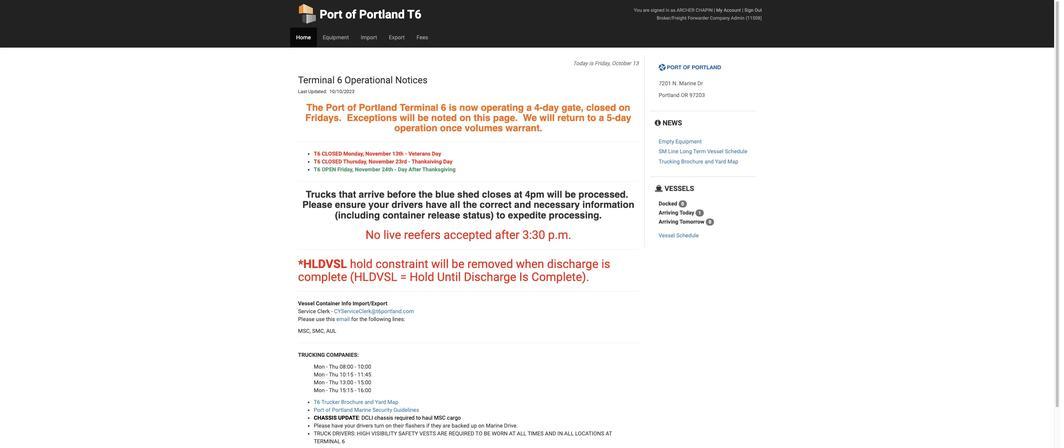 Task type: describe. For each thing, give the bounding box(es) containing it.
empty
[[659, 138, 674, 145]]

warrant.
[[506, 123, 542, 134]]

security
[[373, 407, 392, 413]]

constraint
[[376, 257, 428, 271]]

operational
[[345, 75, 393, 86]]

have inside t6 trucker brochure and yard map port of portland marine security guidelines chassis update : dcli chassis required to haul msc cargo please have your drivers turn on their flashers if they are backed up on marine drive. truck drivers: high visibility safety vests are required to be worn at all times and in all locations at terminal 6
[[332, 423, 343, 429]]

until
[[437, 270, 461, 284]]

1 horizontal spatial the
[[419, 189, 433, 200]]

vessel container info import/export service clerk - cyserviceclerk@t6portland.com please use this email for the following lines:
[[298, 300, 414, 322]]

my account link
[[716, 7, 741, 13]]

are inside "you are signed in as archer chapin | my account | sign out broker/freight forwarder company admin (11508)"
[[643, 7, 650, 13]]

archer
[[677, 7, 695, 13]]

(11508)
[[746, 15, 762, 21]]

discharge
[[464, 270, 517, 284]]

2 mon from the top
[[314, 372, 325, 378]]

monday,
[[343, 151, 364, 157]]

drive.
[[504, 423, 518, 429]]

0 vertical spatial 0
[[682, 201, 684, 207]]

3 mon from the top
[[314, 380, 325, 386]]

home button
[[290, 28, 317, 47]]

reefers
[[404, 228, 441, 242]]

the port of portland terminal 6 is now operating a 4-day gate, closed on fridays .  exceptions will be noted on this page.  we will return to a 5-day operation once volumes warrant.
[[305, 102, 632, 134]]

shed
[[457, 189, 480, 200]]

1 thu from the top
[[329, 364, 338, 370]]

(including
[[335, 210, 380, 221]]

aul
[[326, 328, 336, 334]]

08:00
[[340, 364, 353, 370]]

will right exceptions
[[400, 112, 415, 123]]

map inside empty equipment sm line long term vessel schedule trucking brochure and yard map
[[728, 158, 739, 165]]

clerk
[[317, 308, 330, 315]]

- up trucker in the bottom of the page
[[326, 387, 328, 394]]

companies:
[[326, 352, 359, 358]]

this inside the port of portland terminal 6 is now operating a 4-day gate, closed on fridays .  exceptions will be noted on this page.  we will return to a 5-day operation once volumes warrant.
[[474, 112, 491, 123]]

vessel for vessel container info import/export service clerk - cyserviceclerk@t6portland.com please use this email for the following lines:
[[298, 300, 315, 307]]

0 horizontal spatial day
[[543, 102, 559, 113]]

thanksiving
[[412, 158, 442, 165]]

docked
[[659, 200, 677, 207]]

5-
[[607, 112, 615, 123]]

import button
[[355, 28, 383, 47]]

6 inside the port of portland terminal 6 is now operating a 4-day gate, closed on fridays .  exceptions will be noted on this page.  we will return to a 5-day operation once volumes warrant.
[[441, 102, 446, 113]]

- left 10:00 on the left of page
[[355, 364, 356, 370]]

0 vertical spatial of
[[345, 7, 356, 21]]

smc,
[[312, 328, 325, 334]]

1 horizontal spatial marine
[[486, 423, 503, 429]]

2 horizontal spatial marine
[[679, 80, 696, 87]]

after
[[495, 228, 520, 242]]

11:45
[[358, 372, 371, 378]]

notices
[[395, 75, 428, 86]]

t6 inside t6 trucker brochure and yard map port of portland marine security guidelines chassis update : dcli chassis required to haul msc cargo please have your drivers turn on their flashers if they are backed up on marine drive. truck drivers: high visibility safety vests are required to be worn at all times and in all locations at terminal 6
[[314, 399, 320, 405]]

vessel schedule
[[659, 232, 699, 239]]

- left 13:00
[[326, 380, 328, 386]]

schedule inside empty equipment sm line long term vessel schedule trucking brochure and yard map
[[725, 148, 748, 155]]

exceptions
[[347, 112, 397, 123]]

is inside the port of portland terminal 6 is now operating a 4-day gate, closed on fridays .  exceptions will be noted on this page.  we will return to a 5-day operation once volumes warrant.
[[449, 102, 457, 113]]

equipment inside empty equipment sm line long term vessel schedule trucking brochure and yard map
[[676, 138, 702, 145]]

msc
[[434, 415, 446, 421]]

vessel inside empty equipment sm line long term vessel schedule trucking brochure and yard map
[[707, 148, 724, 155]]

3 thu from the top
[[329, 380, 338, 386]]

today inside docked 0 arriving today 1 arriving tomorrow 0
[[680, 210, 695, 216]]

you
[[634, 7, 642, 13]]

and inside trucks that arrive before the blue shed closes at 4pm will be processed. please ensure your drivers have all the correct and necessary information (including container release status) to expedite processing.
[[514, 199, 531, 210]]

yard inside empty equipment sm line long term vessel schedule trucking brochure and yard map
[[715, 158, 726, 165]]

t6 left open
[[314, 166, 320, 173]]

0 vertical spatial is
[[589, 60, 594, 66]]

4 mon from the top
[[314, 387, 325, 394]]

export
[[389, 34, 405, 41]]

service
[[298, 308, 316, 315]]

news
[[661, 119, 682, 127]]

thursday,
[[343, 158, 367, 165]]

thanksgiving
[[422, 166, 456, 173]]

volumes
[[465, 123, 503, 134]]

0 vertical spatial day
[[432, 151, 441, 157]]

once
[[440, 123, 462, 134]]

- inside vessel container info import/export service clerk - cyserviceclerk@t6portland.com please use this email for the following lines:
[[331, 308, 333, 315]]

t6 trucker brochure and yard map link
[[314, 399, 398, 405]]

trucks that arrive before the blue shed closes at 4pm will be processed. please ensure your drivers have all the correct and necessary information (including container release status) to expedite processing.
[[302, 189, 635, 221]]

1 horizontal spatial friday,
[[595, 60, 611, 66]]

0 horizontal spatial schedule
[[676, 232, 699, 239]]

are inside t6 trucker brochure and yard map port of portland marine security guidelines chassis update : dcli chassis required to haul msc cargo please have your drivers turn on their flashers if they are backed up on marine drive. truck drivers: high visibility safety vests are required to be worn at all times and in all locations at terminal 6
[[443, 423, 450, 429]]

*hldvsl
[[298, 257, 347, 271]]

trucking
[[659, 158, 680, 165]]

2 at from the left
[[606, 431, 612, 437]]

email link
[[337, 316, 350, 322]]

yard inside t6 trucker brochure and yard map port of portland marine security guidelines chassis update : dcli chassis required to haul msc cargo please have your drivers turn on their flashers if they are backed up on marine drive. truck drivers: high visibility safety vests are required to be worn at all times and in all locations at terminal 6
[[375, 399, 386, 405]]

portland inside the port of portland terminal 6 is now operating a 4-day gate, closed on fridays .  exceptions will be noted on this page.  we will return to a 5-day operation once volumes warrant.
[[359, 102, 397, 113]]

1 vertical spatial day
[[443, 158, 453, 165]]

on right up at the bottom of the page
[[478, 423, 485, 429]]

after
[[409, 166, 421, 173]]

brochure inside empty equipment sm line long term vessel schedule trucking brochure and yard map
[[681, 158, 703, 165]]

as
[[671, 7, 676, 13]]

your inside t6 trucker brochure and yard map port of portland marine security guidelines chassis update : dcli chassis required to haul msc cargo please have your drivers turn on their flashers if they are backed up on marine drive. truck drivers: high visibility safety vests are required to be worn at all times and in all locations at terminal 6
[[345, 423, 355, 429]]

hold constraint will be removed when discharge is complete (hldvsl = hold until discharge is complete).
[[298, 257, 611, 284]]

n.
[[673, 80, 678, 87]]

friday, inside t6 closed monday, november 13th - veterans day t6 closed thursday, november 23rd - thanksiving day t6 open friday, november 24th - day after thanksgiving
[[338, 166, 354, 173]]

ship image
[[655, 185, 663, 192]]

=
[[400, 270, 407, 284]]

trucking brochure and yard map link
[[659, 158, 739, 165]]

today is friday, october 13
[[573, 60, 639, 66]]

cyserviceclerk@t6portland.com link
[[334, 308, 414, 315]]

1 mon from the top
[[314, 364, 325, 370]]

t6 closed monday, november 13th - veterans day t6 closed thursday, november 23rd - thanksiving day t6 open friday, november 24th - day after thanksgiving
[[314, 151, 456, 173]]

1 horizontal spatial day
[[615, 112, 632, 123]]

msc, smc, aul
[[298, 328, 336, 334]]

cyserviceclerk@t6portland.com
[[334, 308, 414, 315]]

1 at from the left
[[509, 431, 516, 437]]

are
[[437, 431, 448, 437]]

1 all from the left
[[517, 431, 527, 437]]

processing.
[[549, 210, 602, 221]]

0 vertical spatial today
[[573, 60, 588, 66]]

will inside hold constraint will be removed when discharge is complete (hldvsl = hold until discharge is complete).
[[431, 257, 449, 271]]

- left "16:00"
[[355, 387, 356, 394]]

be
[[484, 431, 491, 437]]

will inside trucks that arrive before the blue shed closes at 4pm will be processed. please ensure your drivers have all the correct and necessary information (including container release status) to expedite processing.
[[547, 189, 562, 200]]

7201 n. marine dr
[[659, 80, 703, 87]]

t6 up trucks
[[314, 158, 320, 165]]

forwarder
[[688, 15, 709, 21]]

p.m.
[[548, 228, 571, 242]]

vests
[[420, 431, 436, 437]]

97203
[[690, 92, 705, 98]]

2 arriving from the top
[[659, 219, 679, 225]]

portland down 7201
[[659, 92, 680, 98]]

3:30
[[523, 228, 545, 242]]

high
[[357, 431, 370, 437]]

1 vertical spatial marine
[[354, 407, 371, 413]]

1 horizontal spatial 0
[[709, 219, 712, 225]]

will right we
[[540, 112, 555, 123]]

drivers inside trucks that arrive before the blue shed closes at 4pm will be processed. please ensure your drivers have all the correct and necessary information (including container release status) to expedite processing.
[[392, 199, 423, 210]]

and inside empty equipment sm line long term vessel schedule trucking brochure and yard map
[[705, 158, 714, 165]]

1 horizontal spatial a
[[599, 112, 604, 123]]

have inside trucks that arrive before the blue shed closes at 4pm will be processed. please ensure your drivers have all the correct and necessary information (including container release status) to expedite processing.
[[426, 199, 447, 210]]

be inside hold constraint will be removed when discharge is complete (hldvsl = hold until discharge is complete).
[[452, 257, 465, 271]]

24th
[[382, 166, 393, 173]]

they
[[431, 423, 441, 429]]

complete
[[298, 270, 347, 284]]

port of portland marine security guidelines link
[[314, 407, 419, 413]]

1 vertical spatial november
[[369, 158, 394, 165]]

terminal inside terminal 6 operational notices last updated:  10/10/2023
[[298, 75, 335, 86]]

2 vertical spatial november
[[355, 166, 381, 173]]

we
[[523, 112, 537, 123]]

the
[[306, 102, 323, 113]]

information
[[583, 199, 635, 210]]

13th
[[392, 151, 404, 157]]

7201
[[659, 80, 671, 87]]

closed
[[586, 102, 616, 113]]

ensure
[[335, 199, 366, 210]]

- right 13th
[[405, 151, 407, 157]]



Task type: locate. For each thing, give the bounding box(es) containing it.
0 vertical spatial are
[[643, 7, 650, 13]]

1 vertical spatial closed
[[322, 158, 342, 165]]

0 vertical spatial closed
[[322, 151, 342, 157]]

4 thu from the top
[[329, 387, 338, 394]]

| left my
[[714, 7, 715, 13]]

1 vertical spatial today
[[680, 210, 695, 216]]

0 horizontal spatial today
[[573, 60, 588, 66]]

the
[[419, 189, 433, 200], [463, 199, 477, 210], [360, 316, 367, 322]]

open
[[322, 166, 336, 173]]

fees button
[[411, 28, 434, 47]]

port of portland t6 image
[[659, 64, 722, 72]]

to inside t6 trucker brochure and yard map port of portland marine security guidelines chassis update : dcli chassis required to haul msc cargo please have your drivers turn on their flashers if they are backed up on marine drive. truck drivers: high visibility safety vests are required to be worn at all times and in all locations at terminal 6
[[416, 415, 421, 421]]

are right 'you'
[[643, 7, 650, 13]]

vessel schedule link
[[659, 232, 699, 239]]

1 horizontal spatial at
[[606, 431, 612, 437]]

1 vertical spatial drivers
[[357, 423, 373, 429]]

0 horizontal spatial are
[[443, 423, 450, 429]]

expedite
[[508, 210, 546, 221]]

the right all
[[463, 199, 477, 210]]

0 vertical spatial brochure
[[681, 158, 703, 165]]

0 horizontal spatial terminal
[[298, 75, 335, 86]]

port inside port of portland t6 link
[[320, 7, 343, 21]]

day down 23rd
[[398, 166, 407, 173]]

all down drive.
[[517, 431, 527, 437]]

equipment
[[323, 34, 349, 41], [676, 138, 702, 145]]

the right for
[[360, 316, 367, 322]]

2 all from the left
[[564, 431, 574, 437]]

2 vertical spatial to
[[416, 415, 421, 421]]

be inside trucks that arrive before the blue shed closes at 4pm will be processed. please ensure your drivers have all the correct and necessary information (including container release status) to expedite processing.
[[565, 189, 576, 200]]

this
[[474, 112, 491, 123], [326, 316, 335, 322]]

0 vertical spatial your
[[369, 199, 389, 210]]

portland up import dropdown button on the top of page
[[359, 7, 405, 21]]

6 down 'drivers:'
[[342, 439, 345, 445]]

1 horizontal spatial is
[[589, 60, 594, 66]]

1 horizontal spatial be
[[452, 257, 465, 271]]

2 thu from the top
[[329, 372, 338, 378]]

- right 24th
[[395, 166, 397, 173]]

please inside trucks that arrive before the blue shed closes at 4pm will be processed. please ensure your drivers have all the correct and necessary information (including container release status) to expedite processing.
[[302, 199, 332, 210]]

to up flashers
[[416, 415, 421, 421]]

t6 left trucker in the bottom of the page
[[314, 399, 320, 405]]

1 vertical spatial terminal
[[400, 102, 438, 113]]

1 | from the left
[[714, 7, 715, 13]]

- right clerk
[[331, 308, 333, 315]]

0 vertical spatial drivers
[[392, 199, 423, 210]]

arriving up vessel schedule on the bottom right
[[659, 219, 679, 225]]

of inside the port of portland terminal 6 is now operating a 4-day gate, closed on fridays .  exceptions will be noted on this page.  we will return to a 5-day operation once volumes warrant.
[[347, 102, 356, 113]]

arriving down "docked"
[[659, 210, 679, 216]]

terminal up operation
[[400, 102, 438, 113]]

terminal 6 operational notices last updated:  10/10/2023
[[298, 75, 430, 95]]

0 horizontal spatial all
[[517, 431, 527, 437]]

hold
[[350, 257, 373, 271]]

1 vertical spatial of
[[347, 102, 356, 113]]

2 vertical spatial please
[[314, 423, 330, 429]]

0 horizontal spatial the
[[360, 316, 367, 322]]

1 horizontal spatial |
[[742, 7, 743, 13]]

thu up trucker in the bottom of the page
[[329, 387, 338, 394]]

long
[[680, 148, 692, 155]]

will right 4pm
[[547, 189, 562, 200]]

import/export
[[353, 300, 387, 307]]

brochure down long at the right top of the page
[[681, 158, 703, 165]]

info circle image
[[655, 120, 661, 127]]

thu down trucking companies:
[[329, 364, 338, 370]]

to inside the port of portland terminal 6 is now operating a 4-day gate, closed on fridays .  exceptions will be noted on this page.  we will return to a 5-day operation once volumes warrant.
[[587, 112, 596, 123]]

info
[[342, 300, 351, 307]]

1 horizontal spatial your
[[369, 199, 389, 210]]

2 vertical spatial is
[[602, 257, 611, 271]]

1
[[699, 210, 701, 216]]

0 horizontal spatial yard
[[375, 399, 386, 405]]

at right the locations
[[606, 431, 612, 437]]

thu left 13:00
[[329, 380, 338, 386]]

of down trucker in the bottom of the page
[[326, 407, 331, 413]]

the inside vessel container info import/export service clerk - cyserviceclerk@t6portland.com please use this email for the following lines:
[[360, 316, 367, 322]]

1 horizontal spatial vessel
[[659, 232, 675, 239]]

0 vertical spatial terminal
[[298, 75, 335, 86]]

0 horizontal spatial 0
[[682, 201, 684, 207]]

1 horizontal spatial brochure
[[681, 158, 703, 165]]

2 | from the left
[[742, 7, 743, 13]]

schedule down tomorrow
[[676, 232, 699, 239]]

0 vertical spatial november
[[366, 151, 391, 157]]

equipment up long at the right top of the page
[[676, 138, 702, 145]]

removed
[[468, 257, 513, 271]]

please
[[302, 199, 332, 210], [298, 316, 315, 322], [314, 423, 330, 429]]

15:15
[[340, 387, 353, 394]]

6 inside t6 trucker brochure and yard map port of portland marine security guidelines chassis update : dcli chassis required to haul msc cargo please have your drivers turn on their flashers if they are backed up on marine drive. truck drivers: high visibility safety vests are required to be worn at all times and in all locations at terminal 6
[[342, 439, 345, 445]]

of down 10/10/2023
[[347, 102, 356, 113]]

will down reefers
[[431, 257, 449, 271]]

be inside the port of portland terminal 6 is now operating a 4-day gate, closed on fridays .  exceptions will be noted on this page.  we will return to a 5-day operation once volumes warrant.
[[418, 112, 429, 123]]

and
[[545, 431, 556, 437]]

0 vertical spatial vessel
[[707, 148, 724, 155]]

a
[[527, 102, 532, 113], [599, 112, 604, 123]]

0 vertical spatial map
[[728, 158, 739, 165]]

a left '5-' at the top
[[599, 112, 604, 123]]

1 vertical spatial brochure
[[341, 399, 363, 405]]

marine up worn
[[486, 423, 503, 429]]

to
[[476, 431, 483, 437]]

1 vertical spatial vessel
[[659, 232, 675, 239]]

16:00
[[358, 387, 371, 394]]

in
[[558, 431, 563, 437]]

drivers inside t6 trucker brochure and yard map port of portland marine security guidelines chassis update : dcli chassis required to haul msc cargo please have your drivers turn on their flashers if they are backed up on marine drive. truck drivers: high visibility safety vests are required to be worn at all times and in all locations at terminal 6
[[357, 423, 373, 429]]

and up port of portland marine security guidelines link
[[365, 399, 374, 405]]

vessel right term
[[707, 148, 724, 155]]

terminal up "last"
[[298, 75, 335, 86]]

6 up once
[[441, 102, 446, 113]]

2 vertical spatial of
[[326, 407, 331, 413]]

is inside hold constraint will be removed when discharge is complete (hldvsl = hold until discharge is complete).
[[602, 257, 611, 271]]

day left info circle icon
[[615, 112, 632, 123]]

day
[[543, 102, 559, 113], [615, 112, 632, 123]]

terminal
[[298, 75, 335, 86], [400, 102, 438, 113]]

and
[[705, 158, 714, 165], [514, 199, 531, 210], [365, 399, 374, 405]]

when
[[516, 257, 544, 271]]

1 vertical spatial is
[[449, 102, 457, 113]]

map inside t6 trucker brochure and yard map port of portland marine security guidelines chassis update : dcli chassis required to haul msc cargo please have your drivers turn on their flashers if they are backed up on marine drive. truck drivers: high visibility safety vests are required to be worn at all times and in all locations at terminal 6
[[388, 399, 398, 405]]

0 vertical spatial schedule
[[725, 148, 748, 155]]

on
[[619, 102, 630, 113], [460, 112, 471, 123], [386, 423, 392, 429], [478, 423, 485, 429]]

and inside t6 trucker brochure and yard map port of portland marine security guidelines chassis update : dcli chassis required to haul msc cargo please have your drivers turn on their flashers if they are backed up on marine drive. truck drivers: high visibility safety vests are required to be worn at all times and in all locations at terminal 6
[[365, 399, 374, 405]]

before
[[387, 189, 416, 200]]

1 closed from the top
[[322, 151, 342, 157]]

are up are
[[443, 423, 450, 429]]

guidelines
[[394, 407, 419, 413]]

1 vertical spatial to
[[497, 210, 505, 221]]

0 horizontal spatial to
[[416, 415, 421, 421]]

the left blue
[[419, 189, 433, 200]]

- down trucking companies:
[[326, 364, 328, 370]]

no live reefers accepted after 3:30 p.m.
[[366, 228, 571, 242]]

is left the "october"
[[589, 60, 594, 66]]

port down 10/10/2023
[[326, 102, 345, 113]]

equipment right home
[[323, 34, 349, 41]]

terminal inside the port of portland terminal 6 is now operating a 4-day gate, closed on fridays .  exceptions will be noted on this page.  we will return to a 5-day operation once volumes warrant.
[[400, 102, 438, 113]]

1 vertical spatial please
[[298, 316, 315, 322]]

mon - thu 08:00 - 10:00 mon - thu 10:15 - 11:45 mon - thu 13:00 - 15:00 mon - thu 15:15 - 16:00
[[314, 364, 371, 394]]

1 vertical spatial arriving
[[659, 219, 679, 225]]

portland
[[359, 7, 405, 21], [659, 92, 680, 98], [359, 102, 397, 113], [332, 407, 353, 413]]

is right discharge
[[602, 257, 611, 271]]

:
[[359, 415, 360, 421]]

at
[[514, 189, 523, 200]]

this inside vessel container info import/export service clerk - cyserviceclerk@t6portland.com please use this email for the following lines:
[[326, 316, 335, 322]]

1 arriving from the top
[[659, 210, 679, 216]]

your inside trucks that arrive before the blue shed closes at 4pm will be processed. please ensure your drivers have all the correct and necessary information (including container release status) to expedite processing.
[[369, 199, 389, 210]]

is
[[519, 270, 529, 284]]

account
[[724, 7, 741, 13]]

2 vertical spatial port
[[314, 407, 324, 413]]

0 vertical spatial yard
[[715, 158, 726, 165]]

port up equipment dropdown button
[[320, 7, 343, 21]]

0 vertical spatial please
[[302, 199, 332, 210]]

0 vertical spatial be
[[418, 112, 429, 123]]

have up 'drivers:'
[[332, 423, 343, 429]]

2 vertical spatial be
[[452, 257, 465, 271]]

port inside t6 trucker brochure and yard map port of portland marine security guidelines chassis update : dcli chassis required to haul msc cargo please have your drivers turn on their flashers if they are backed up on marine drive. truck drivers: high visibility safety vests are required to be worn at all times and in all locations at terminal 6
[[314, 407, 324, 413]]

please down the service
[[298, 316, 315, 322]]

hold
[[410, 270, 434, 284]]

and down sm line long term vessel schedule link at the top
[[705, 158, 714, 165]]

0 horizontal spatial and
[[365, 399, 374, 405]]

please left that at the left top of page
[[302, 199, 332, 210]]

no
[[366, 228, 381, 242]]

t6 down fridays
[[314, 151, 320, 157]]

t6 trucker brochure and yard map port of portland marine security guidelines chassis update : dcli chassis required to haul msc cargo please have your drivers turn on their flashers if they are backed up on marine drive. truck drivers: high visibility safety vests are required to be worn at all times and in all locations at terminal 6
[[314, 399, 612, 445]]

dcli
[[362, 415, 373, 421]]

0 horizontal spatial |
[[714, 7, 715, 13]]

0 horizontal spatial be
[[418, 112, 429, 123]]

be down accepted
[[452, 257, 465, 271]]

friday, left the "october"
[[595, 60, 611, 66]]

up
[[471, 423, 477, 429]]

0 horizontal spatial this
[[326, 316, 335, 322]]

be up processing.
[[565, 189, 576, 200]]

day up thanksiving
[[432, 151, 441, 157]]

that
[[339, 189, 356, 200]]

required
[[395, 415, 415, 421]]

equipment inside dropdown button
[[323, 34, 349, 41]]

0 vertical spatial this
[[474, 112, 491, 123]]

portland up update
[[332, 407, 353, 413]]

marine up or
[[679, 80, 696, 87]]

drivers:
[[333, 431, 356, 437]]

0 horizontal spatial marine
[[354, 407, 371, 413]]

2 horizontal spatial the
[[463, 199, 477, 210]]

to inside trucks that arrive before the blue shed closes at 4pm will be processed. please ensure your drivers have all the correct and necessary information (including container release status) to expedite processing.
[[497, 210, 505, 221]]

please inside vessel container info import/export service clerk - cyserviceclerk@t6portland.com please use this email for the following lines:
[[298, 316, 315, 322]]

1 horizontal spatial have
[[426, 199, 447, 210]]

0 horizontal spatial have
[[332, 423, 343, 429]]

brochure down 15:15
[[341, 399, 363, 405]]

this right use
[[326, 316, 335, 322]]

empty equipment sm line long term vessel schedule trucking brochure and yard map
[[659, 138, 748, 165]]

and right correct
[[514, 199, 531, 210]]

sm line long term vessel schedule link
[[659, 148, 748, 155]]

0 vertical spatial friday,
[[595, 60, 611, 66]]

portland or 97203
[[659, 92, 705, 98]]

1 horizontal spatial this
[[474, 112, 491, 123]]

last
[[298, 89, 307, 95]]

release
[[428, 210, 460, 221]]

your down update
[[345, 423, 355, 429]]

1 horizontal spatial today
[[680, 210, 695, 216]]

brochure
[[681, 158, 703, 165], [341, 399, 363, 405]]

of inside t6 trucker brochure and yard map port of portland marine security guidelines chassis update : dcli chassis required to haul msc cargo please have your drivers turn on their flashers if they are backed up on marine drive. truck drivers: high visibility safety vests are required to be worn at all times and in all locations at terminal 6
[[326, 407, 331, 413]]

out
[[755, 7, 762, 13]]

schedule right term
[[725, 148, 748, 155]]

2 horizontal spatial day
[[443, 158, 453, 165]]

please up truck
[[314, 423, 330, 429]]

| left the sign
[[742, 7, 743, 13]]

at down drive.
[[509, 431, 516, 437]]

6 inside terminal 6 operational notices last updated:  10/10/2023
[[337, 75, 342, 86]]

0 right "docked"
[[682, 201, 684, 207]]

1 vertical spatial port
[[326, 102, 345, 113]]

15:00
[[358, 380, 371, 386]]

- left 15:00
[[355, 380, 356, 386]]

your right ensure
[[369, 199, 389, 210]]

trucking
[[298, 352, 325, 358]]

map down sm line long term vessel schedule link at the top
[[728, 158, 739, 165]]

1 vertical spatial equipment
[[676, 138, 702, 145]]

2 horizontal spatial be
[[565, 189, 576, 200]]

2 vertical spatial day
[[398, 166, 407, 173]]

0 horizontal spatial at
[[509, 431, 516, 437]]

0 right tomorrow
[[709, 219, 712, 225]]

brochure inside t6 trucker brochure and yard map port of portland marine security guidelines chassis update : dcli chassis required to haul msc cargo please have your drivers turn on their flashers if they are backed up on marine drive. truck drivers: high visibility safety vests are required to be worn at all times and in all locations at terminal 6
[[341, 399, 363, 405]]

if
[[426, 423, 430, 429]]

required
[[449, 431, 474, 437]]

drivers up live
[[392, 199, 423, 210]]

6 up 10/10/2023
[[337, 75, 342, 86]]

yard up security
[[375, 399, 386, 405]]

my
[[716, 7, 723, 13]]

1 horizontal spatial to
[[497, 210, 505, 221]]

on up the visibility
[[386, 423, 392, 429]]

tomorrow
[[680, 219, 705, 225]]

friday, down thursday,
[[338, 166, 354, 173]]

gate,
[[562, 102, 584, 113]]

1 horizontal spatial are
[[643, 7, 650, 13]]

1 vertical spatial and
[[514, 199, 531, 210]]

0 vertical spatial to
[[587, 112, 596, 123]]

on right '5-' at the top
[[619, 102, 630, 113]]

1 horizontal spatial drivers
[[392, 199, 423, 210]]

1 vertical spatial friday,
[[338, 166, 354, 173]]

- left 11:45
[[355, 372, 356, 378]]

vessel for vessel schedule
[[659, 232, 675, 239]]

day up thanksgiving
[[443, 158, 453, 165]]

operation
[[395, 123, 438, 134]]

sign out link
[[745, 7, 762, 13]]

yard down sm line long term vessel schedule link at the top
[[715, 158, 726, 165]]

of up equipment dropdown button
[[345, 7, 356, 21]]

arriving
[[659, 210, 679, 216], [659, 219, 679, 225]]

closes
[[482, 189, 512, 200]]

1 vertical spatial 0
[[709, 219, 712, 225]]

company
[[710, 15, 730, 21]]

thu left 10:15
[[329, 372, 338, 378]]

please inside t6 trucker brochure and yard map port of portland marine security guidelines chassis update : dcli chassis required to haul msc cargo please have your drivers turn on their flashers if they are backed up on marine drive. truck drivers: high visibility safety vests are required to be worn at all times and in all locations at terminal 6
[[314, 423, 330, 429]]

2 horizontal spatial is
[[602, 257, 611, 271]]

2 vertical spatial marine
[[486, 423, 503, 429]]

msc,
[[298, 328, 311, 334]]

port
[[320, 7, 343, 21], [326, 102, 345, 113], [314, 407, 324, 413]]

to up after
[[497, 210, 505, 221]]

following
[[369, 316, 391, 322]]

november
[[366, 151, 391, 157], [369, 158, 394, 165], [355, 166, 381, 173]]

drivers
[[392, 199, 423, 210], [357, 423, 373, 429]]

discharge
[[547, 257, 599, 271]]

vessel down docked 0 arriving today 1 arriving tomorrow 0
[[659, 232, 675, 239]]

map up security
[[388, 399, 398, 405]]

in
[[666, 7, 670, 13]]

-
[[405, 151, 407, 157], [408, 158, 411, 165], [395, 166, 397, 173], [331, 308, 333, 315], [326, 364, 328, 370], [355, 364, 356, 370], [326, 372, 328, 378], [355, 372, 356, 378], [326, 380, 328, 386], [355, 380, 356, 386], [326, 387, 328, 394], [355, 387, 356, 394]]

1 vertical spatial 6
[[441, 102, 446, 113]]

visibility
[[371, 431, 397, 437]]

1 vertical spatial schedule
[[676, 232, 699, 239]]

10:15
[[340, 372, 353, 378]]

marine up :
[[354, 407, 371, 413]]

- left 10:15
[[326, 372, 328, 378]]

- right 23rd
[[408, 158, 411, 165]]

1 horizontal spatial equipment
[[676, 138, 702, 145]]

1 vertical spatial have
[[332, 423, 343, 429]]

on right noted
[[460, 112, 471, 123]]

correct
[[480, 199, 512, 210]]

port inside the port of portland terminal 6 is now operating a 4-day gate, closed on fridays .  exceptions will be noted on this page.  we will return to a 5-day operation once volumes warrant.
[[326, 102, 345, 113]]

vessel up the service
[[298, 300, 315, 307]]

0 vertical spatial port
[[320, 7, 343, 21]]

0 horizontal spatial friday,
[[338, 166, 354, 173]]

for
[[351, 316, 358, 322]]

a left the 4-
[[527, 102, 532, 113]]

0 horizontal spatial drivers
[[357, 423, 373, 429]]

0 horizontal spatial brochure
[[341, 399, 363, 405]]

chapin
[[696, 7, 713, 13]]

term
[[693, 148, 706, 155]]

day left the gate,
[[543, 102, 559, 113]]

t6 up fees at the left top of the page
[[407, 7, 421, 21]]

schedule
[[725, 148, 748, 155], [676, 232, 699, 239]]

2 vertical spatial vessel
[[298, 300, 315, 307]]

be
[[418, 112, 429, 123], [565, 189, 576, 200], [452, 257, 465, 271]]

0 horizontal spatial vessel
[[298, 300, 315, 307]]

is left 'now'
[[449, 102, 457, 113]]

2 closed from the top
[[322, 158, 342, 165]]

this right once
[[474, 112, 491, 123]]

arrive
[[359, 189, 385, 200]]

drivers up high
[[357, 423, 373, 429]]

0 horizontal spatial a
[[527, 102, 532, 113]]

1 vertical spatial map
[[388, 399, 398, 405]]

portland inside t6 trucker brochure and yard map port of portland marine security guidelines chassis update : dcli chassis required to haul msc cargo please have your drivers turn on their flashers if they are backed up on marine drive. truck drivers: high visibility safety vests are required to be worn at all times and in all locations at terminal 6
[[332, 407, 353, 413]]

now
[[459, 102, 478, 113]]

0 horizontal spatial day
[[398, 166, 407, 173]]

1 vertical spatial be
[[565, 189, 576, 200]]

have left all
[[426, 199, 447, 210]]

2 horizontal spatial vessel
[[707, 148, 724, 155]]

vessel inside vessel container info import/export service clerk - cyserviceclerk@t6portland.com please use this email for the following lines:
[[298, 300, 315, 307]]



Task type: vqa. For each thing, say whether or not it's contained in the screenshot.
bottom and
yes



